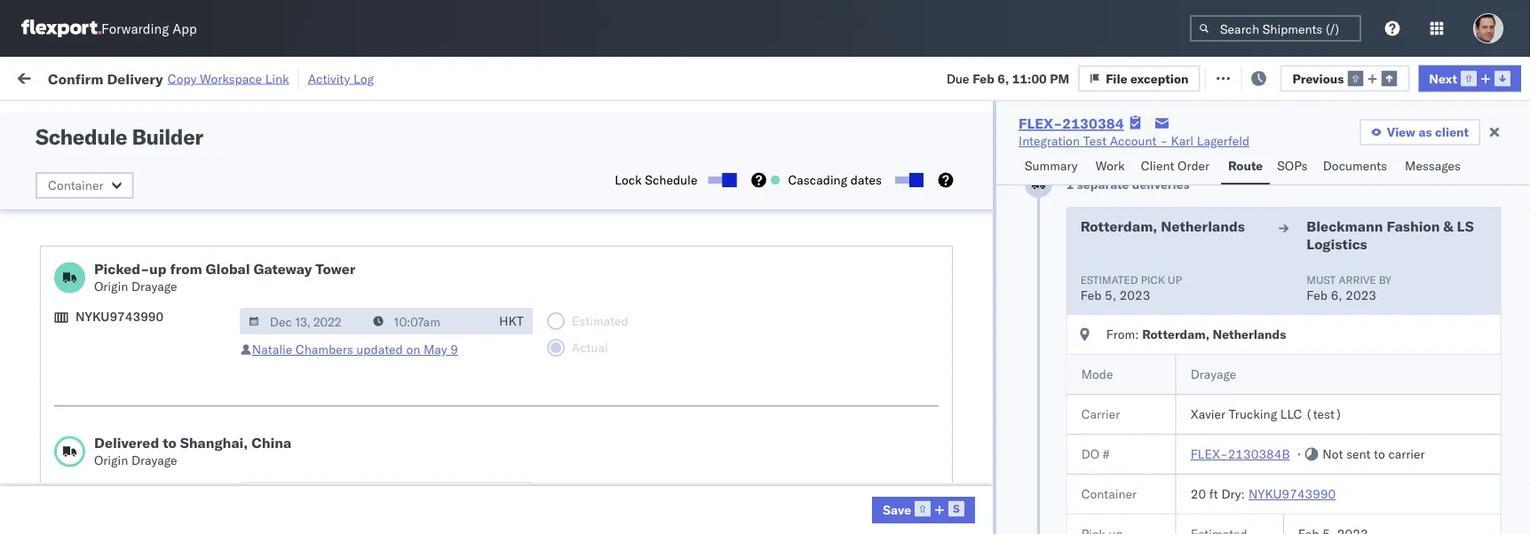 Task type: describe. For each thing, give the bounding box(es) containing it.
upload customs clearance documents button
[[41, 382, 252, 420]]

from down schedule pickup from rotterdam, netherlands button
[[131, 227, 157, 243]]

1 customs from the top
[[84, 110, 134, 125]]

forwarding app link
[[21, 20, 197, 37]]

view
[[1388, 124, 1416, 140]]

feb for must arrive by feb 6, 2023
[[1307, 288, 1328, 303]]

2 clearance from the top
[[138, 305, 195, 321]]

route button
[[1222, 150, 1271, 185]]

2 upload customs clearance documents from the top
[[41, 305, 195, 338]]

to inside delivered to shanghai, china origin drayage
[[163, 434, 177, 452]]

pm for 5:30 pm pst, jan 30, 2023
[[316, 198, 336, 213]]

1 clearance from the top
[[138, 110, 195, 125]]

schedule for second "schedule pickup from los angeles, ca" link from the bottom
[[41, 422, 93, 438]]

angeles, for first "schedule pickup from los angeles, ca" link from the bottom
[[191, 462, 239, 477]]

2 1911408 from the top
[[1019, 510, 1073, 526]]

20 ft dry : nyku9743990
[[1191, 487, 1336, 502]]

14,
[[402, 471, 421, 487]]

2 customs from the top
[[84, 305, 134, 321]]

lululemon usa inc. test
[[659, 393, 803, 409]]

dry
[[1222, 487, 1242, 502]]

fcl for 5:30 pm pst, feb 4, 2023
[[583, 315, 606, 330]]

2130384 for 3:00 am pst, feb 6, 2023
[[1019, 354, 1073, 370]]

11:00 pm pst, feb 2, 2023
[[286, 237, 447, 252]]

snoozed
[[368, 110, 409, 123]]

carrier
[[1082, 407, 1121, 422]]

1 resize handle column header from the left
[[254, 138, 275, 535]]

chambers
[[296, 342, 353, 358]]

gvcu5265864 for 5:30 am pst, feb 3, 2023
[[1095, 275, 1182, 291]]

205 on track
[[408, 69, 480, 84]]

5 resize handle column header from the left
[[745, 138, 766, 535]]

due feb 6, 11:00 pm
[[947, 70, 1070, 86]]

2023 for must arrive by feb 6, 2023
[[1346, 288, 1377, 303]]

1 1911408 from the top
[[1019, 471, 1073, 487]]

schedule delivery appointment
[[41, 158, 218, 173]]

MMM D, YYYY text field
[[240, 308, 366, 335]]

confirm delivery link
[[41, 274, 135, 292]]

10:00
[[286, 393, 321, 409]]

pick
[[1141, 273, 1166, 287]]

nyku9743990 up the 1 separate deliveries
[[1095, 158, 1182, 174]]

confirm up the by:
[[48, 70, 103, 87]]

ocean for 11:59 pm pst, feb 14, 2023
[[544, 471, 580, 487]]

must
[[1307, 273, 1336, 287]]

2130384 for 5:30 pm pst, jan 30, 2023
[[1019, 198, 1073, 213]]

actions
[[1477, 145, 1514, 159]]

flex-2130384 for 5:30 pm pst, jan 30, 2023
[[981, 198, 1073, 213]]

11 resize handle column header from the left
[[1517, 138, 1531, 535]]

1 vertical spatial on
[[406, 342, 420, 358]]

Search Shipments (/) text field
[[1190, 15, 1362, 42]]

work inside button
[[193, 69, 224, 84]]

work
[[51, 64, 97, 89]]

confirm delivery copy workspace link
[[48, 70, 289, 87]]

nyku9743990 down from:
[[1095, 354, 1182, 369]]

xavier
[[1191, 407, 1226, 422]]

pm for 11:59 pm pst, feb 14, 2023
[[324, 471, 343, 487]]

bleckmann
[[1307, 218, 1384, 235]]

netherlands up 05707175362
[[1213, 327, 1287, 342]]

2 resize handle column header from the left
[[451, 138, 473, 535]]

inc.
[[749, 393, 771, 409]]

pm for 11:00 pm pst, feb 2, 2023
[[324, 237, 343, 252]]

2130384 up container numbers
[[1063, 115, 1124, 132]]

not sent to carrier
[[1323, 447, 1426, 462]]

2023 for 5:30 pm pst, feb 4, 2023
[[408, 315, 439, 330]]

activity log
[[308, 71, 374, 86]]

1 horizontal spatial on
[[434, 69, 448, 84]]

pickup down the delivered
[[97, 462, 135, 477]]

client order button
[[1134, 150, 1222, 185]]

confirm pickup from rotterdam, netherlands button for 11:00 pm pst, feb 2, 2023
[[41, 226, 252, 263]]

track
[[452, 69, 480, 84]]

ca for second "schedule pickup from los angeles, ca" link from the bottom
[[41, 440, 58, 456]]

due
[[947, 70, 970, 86]]

pst, for 13,
[[346, 432, 374, 448]]

2 demo123 from the top
[[1210, 510, 1270, 526]]

numbers for mbl/mawb numbers
[[1275, 145, 1319, 159]]

mode
[[1082, 367, 1114, 382]]

test
[[774, 393, 803, 409]]

ls
[[1458, 218, 1475, 235]]

2130384b
[[1228, 447, 1291, 462]]

: for snoozed
[[409, 110, 412, 123]]

am for 5:30
[[316, 276, 337, 291]]

my
[[18, 64, 46, 89]]

test 20 wi team as
[[1432, 510, 1531, 526]]

appointment
[[146, 158, 218, 173]]

upload customs clearance documents inside upload customs clearance documents button
[[41, 383, 195, 417]]

flex-2006134
[[981, 432, 1073, 448]]

work button
[[1089, 150, 1134, 185]]

0 vertical spatial container
[[1095, 138, 1142, 151]]

rotterdam, for confirm pickup from rotterdam, netherlands button related to 11:00 pm pst, feb 2, 2023
[[160, 227, 223, 243]]

1 horizontal spatial to
[[1374, 447, 1386, 462]]

shanghai,
[[180, 434, 248, 452]]

feb for estimated pick up feb 5, 2023
[[1081, 288, 1102, 303]]

zimu3048342 for 3:00 am pst, feb 6, 2023
[[1210, 354, 1295, 370]]

2 demu1232567 from the top
[[1095, 510, 1185, 526]]

schedule pickup from los angeles, ca for first "schedule pickup from los angeles, ca" link from the bottom
[[41, 462, 239, 495]]

flex-2130384b
[[1191, 447, 1291, 462]]

confirm pickup from rotterdam, netherlands for 3:00
[[41, 344, 223, 378]]

netherlands up maeu9408431
[[1161, 218, 1246, 235]]

batch
[[1432, 69, 1467, 84]]

lock
[[615, 172, 642, 188]]

2130384 for 5:30 pm pst, feb 4, 2023
[[1019, 315, 1073, 330]]

los for first "schedule pickup from los angeles, ca" link from the bottom
[[167, 462, 187, 477]]

2023 for 5:30 pm pst, jan 30, 2023
[[414, 198, 445, 213]]

mbl/mawb numbers
[[1210, 145, 1319, 159]]

filtered by:
[[18, 109, 81, 124]]

am for 3:00
[[316, 354, 337, 370]]

05707175362
[[1210, 393, 1295, 409]]

workspace
[[200, 71, 262, 86]]

11:59 pm pst, feb 13, 2023
[[286, 432, 455, 448]]

documents inside button
[[41, 401, 105, 417]]

0 horizontal spatial file
[[1106, 70, 1128, 86]]

1 horizontal spatial 6,
[[998, 70, 1009, 86]]

ocean for 3:00 am pst, feb 6, 2023
[[544, 354, 580, 370]]

1 vertical spatial container
[[48, 178, 103, 193]]

estimated pick up feb 5, 2023
[[1081, 273, 1183, 303]]

pickup for 11:00
[[89, 227, 128, 243]]

summary button
[[1018, 150, 1089, 185]]

4 resize handle column header from the left
[[629, 138, 650, 535]]

0 vertical spatial 20
[[1191, 487, 1207, 502]]

1 schedule pickup from los angeles, ca button from the top
[[41, 422, 252, 459]]

-- : -- -- text field
[[364, 308, 490, 335]]

feb for 10:00 pm pst, feb 9, 2023
[[377, 393, 398, 409]]

status : ready for work, blocked, in progress
[[96, 110, 321, 123]]

confirm pickup from rotterdam, netherlands link for 11:00 pm pst, feb 2, 2023
[[41, 226, 252, 262]]

as inside view as client button
[[1419, 124, 1433, 140]]

ca for first "schedule pickup from los angeles, ca" link from the bottom
[[41, 479, 58, 495]]

nyku9743990 down •
[[1249, 487, 1336, 502]]

estimated
[[1081, 273, 1139, 287]]

order
[[1178, 158, 1210, 174]]

rotterdam, for confirm pickup from rotterdam, netherlands button associated with 3:00 am pst, feb 6, 2023
[[160, 344, 223, 360]]

schedule builder
[[36, 123, 203, 150]]

feb right due
[[973, 70, 995, 86]]

pst, for 3,
[[340, 276, 367, 291]]

(0)
[[288, 69, 311, 84]]

nyku9743990 down estimated pick up feb 5, 2023
[[1095, 315, 1182, 330]]

•
[[1298, 447, 1302, 462]]

ocean fcl for 5:30 pm pst, jan 30, 2023
[[544, 198, 606, 213]]

customs inside button
[[84, 383, 134, 399]]

do
[[1082, 447, 1100, 462]]

link
[[265, 71, 289, 86]]

rotterdam, for schedule pickup from rotterdam, netherlands button
[[167, 188, 231, 203]]

0 vertical spatial 11:00
[[1013, 70, 1047, 86]]

5:30 for 5:30 pm pst, jan 30, 2023
[[286, 198, 313, 213]]

from down upload customs clearance documents button
[[138, 422, 164, 438]]

feb for 5:30 am pst, feb 3, 2023
[[370, 276, 392, 291]]

drayage inside delivered to shanghai, china origin drayage
[[132, 453, 177, 469]]

ready
[[135, 110, 167, 123]]

batch action button
[[1404, 64, 1521, 90]]

2023 for 5:30 am pst, feb 3, 2023
[[409, 276, 440, 291]]

next button
[[1419, 65, 1522, 92]]

flex-2130384 for 3:00 am pst, feb 6, 2023
[[981, 354, 1073, 370]]

action
[[1470, 69, 1509, 84]]

1 horizontal spatial file exception
[[1228, 69, 1311, 84]]

confirm delivery button
[[41, 274, 135, 294]]

documents button
[[1316, 150, 1398, 185]]

save button
[[873, 498, 975, 524]]

9,
[[402, 393, 413, 409]]

flex-2130384b button
[[1191, 447, 1291, 462]]

summary
[[1025, 158, 1078, 174]]

view as client button
[[1360, 119, 1481, 146]]

zimu3048342 for 5:30 pm pst, feb 4, 2023
[[1210, 315, 1295, 330]]

snoozed : no
[[368, 110, 431, 123]]

3 upload customs clearance documents link from the top
[[41, 382, 252, 418]]

760 at risk
[[326, 69, 388, 84]]

pst, for 4,
[[339, 315, 366, 330]]

ocean for 5:30 pm pst, feb 4, 2023
[[544, 315, 580, 330]]

2023 for estimated pick up feb 5, 2023
[[1120, 288, 1151, 303]]

status
[[96, 110, 127, 123]]

--
[[775, 393, 790, 409]]

integration test account - karl lagerfeld link
[[1019, 132, 1250, 150]]

fcl for 11:00 pm pst, feb 2, 2023
[[583, 237, 606, 252]]

up inside estimated pick up feb 5, 2023
[[1168, 273, 1183, 287]]

workitem
[[20, 145, 66, 159]]

2023 for 3:00 am pst, feb 6, 2023
[[409, 354, 440, 370]]

pst, for 9,
[[346, 393, 374, 409]]

mbl/mawb numbers button
[[1201, 141, 1405, 159]]

deliveries
[[1133, 177, 1190, 192]]

feb for 11:59 pm pst, feb 14, 2023
[[377, 471, 398, 487]]

cascading dates
[[788, 172, 882, 188]]

rotterdam, right from:
[[1143, 327, 1210, 342]]

documents inside 'button'
[[1324, 158, 1388, 174]]

1 upload customs clearance documents link from the top
[[41, 109, 252, 144]]

clearance inside upload customs clearance documents button
[[138, 383, 195, 399]]

7 resize handle column header from the left
[[1064, 138, 1086, 535]]

2 schedule pickup from los angeles, ca button from the top
[[41, 461, 252, 498]]

Search Work text field
[[934, 64, 1128, 90]]

jan
[[369, 198, 389, 213]]

numbers for container numbers
[[1095, 152, 1139, 166]]

confirm for 5:30 am pst, feb 3, 2023
[[41, 275, 86, 291]]

1 horizontal spatial as
[[1523, 510, 1531, 526]]

do #
[[1082, 447, 1110, 462]]

carrier
[[1389, 447, 1426, 462]]

3 resize handle column header from the left
[[514, 138, 535, 535]]

netherlands up upload customs clearance documents button
[[41, 362, 110, 378]]

up inside picked-up from global gateway tower origin drayage
[[149, 260, 167, 278]]

30,
[[392, 198, 411, 213]]

nyku9743990 down confirm delivery button
[[76, 309, 164, 325]]

pm up flex-2130384 link
[[1050, 70, 1070, 86]]

message
[[238, 69, 288, 84]]



Task type: locate. For each thing, give the bounding box(es) containing it.
1 demo123 from the top
[[1210, 471, 1270, 487]]

flex-2130387 button
[[952, 232, 1077, 257], [952, 232, 1077, 257], [952, 271, 1077, 296], [952, 271, 1077, 296]]

2130387 down '1' on the top of page
[[1019, 237, 1073, 252]]

container up the 1 separate deliveries
[[1095, 138, 1142, 151]]

from inside picked-up from global gateway tower origin drayage
[[170, 260, 202, 278]]

0 vertical spatial ca
[[41, 440, 58, 456]]

demu1232567 down #
[[1095, 510, 1185, 526]]

4 ocean fcl from the top
[[544, 354, 606, 370]]

2023 right 4,
[[408, 315, 439, 330]]

documents down the by:
[[41, 127, 105, 143]]

0 horizontal spatial work
[[193, 69, 224, 84]]

feb up 10:00 pm pst, feb 9, 2023
[[370, 354, 392, 370]]

0 vertical spatial schedule pickup from los angeles, ca
[[41, 422, 239, 456]]

1 vertical spatial origin
[[94, 453, 128, 469]]

:
[[127, 110, 131, 123], [409, 110, 412, 123], [1242, 487, 1246, 502]]

2 upload customs clearance documents link from the top
[[41, 304, 252, 340]]

1 2130387 from the top
[[1019, 237, 1073, 252]]

messages button
[[1398, 150, 1471, 185]]

confirm pickup from rotterdam, netherlands button for 3:00 am pst, feb 6, 2023
[[41, 343, 252, 381]]

2023 right 2,
[[416, 237, 447, 252]]

0 vertical spatial confirm pickup from rotterdam, netherlands
[[41, 227, 223, 260]]

documents up the delivered
[[41, 401, 105, 417]]

schedule for schedule pickup from rotterdam, netherlands link
[[41, 188, 93, 203]]

confirm left picked-
[[41, 275, 86, 291]]

2130387 left the "estimated"
[[1019, 276, 1073, 291]]

los for second "schedule pickup from los angeles, ca" link from the bottom
[[167, 422, 187, 438]]

1 vertical spatial am
[[316, 354, 337, 370]]

0 vertical spatial work
[[193, 69, 224, 84]]

sent
[[1347, 447, 1371, 462]]

gvcu5265864 down rotterdam, netherlands
[[1095, 236, 1182, 252]]

2 vertical spatial upload customs clearance documents link
[[41, 382, 252, 418]]

0 vertical spatial clearance
[[138, 110, 195, 125]]

1 ocean fcl from the top
[[544, 198, 606, 213]]

1 vertical spatial customs
[[84, 305, 134, 321]]

3 zimu3048342 from the top
[[1210, 315, 1295, 330]]

feb for 11:00 pm pst, feb 2, 2023
[[377, 237, 398, 252]]

rotterdam, netherlands
[[1081, 218, 1246, 235]]

1 ca from the top
[[41, 440, 58, 456]]

ocean fcl for 11:00 pm pst, feb 2, 2023
[[544, 237, 606, 252]]

netherlands up confirm delivery
[[41, 245, 110, 260]]

0 vertical spatial 1911408
[[1019, 471, 1073, 487]]

delivery
[[107, 70, 163, 87], [97, 158, 142, 173], [89, 275, 135, 291]]

on left may
[[406, 342, 420, 358]]

1 flex-2130387 from the top
[[981, 237, 1073, 252]]

11:59 for 11:59 pm pst, feb 13, 2023
[[286, 432, 321, 448]]

confirm pickup from rotterdam, netherlands up upload customs clearance documents button
[[41, 344, 223, 378]]

0 vertical spatial customs
[[84, 110, 134, 125]]

1 confirm pickup from rotterdam, netherlands button from the top
[[41, 226, 252, 263]]

1 vertical spatial 11:59
[[286, 471, 321, 487]]

2023 left 9
[[409, 354, 440, 370]]

5:30 up gateway
[[286, 198, 313, 213]]

clearance down confirm delivery copy workspace link
[[138, 110, 195, 125]]

2 flex-2130387 from the top
[[981, 276, 1073, 291]]

pm for 10:00 pm pst, feb 9, 2023
[[324, 393, 343, 409]]

documents down view
[[1324, 158, 1388, 174]]

1 ocean from the top
[[544, 198, 580, 213]]

pickup for 11:59
[[97, 422, 135, 438]]

file exception button
[[1201, 64, 1323, 90], [1201, 64, 1323, 90], [1079, 65, 1201, 92], [1079, 65, 1201, 92]]

feb left 9,
[[377, 393, 398, 409]]

trucking
[[1229, 407, 1278, 422]]

pm left jan
[[316, 198, 336, 213]]

4 ocean from the top
[[544, 354, 580, 370]]

0 vertical spatial angeles,
[[191, 422, 239, 438]]

confirm pickup from rotterdam, netherlands link up upload customs clearance documents button
[[41, 343, 252, 379]]

forwarding
[[101, 20, 169, 37]]

6 resize handle column header from the left
[[922, 138, 944, 535]]

pst, for 6,
[[340, 354, 367, 370]]

confirm for 3:00 am pst, feb 6, 2023
[[41, 344, 86, 360]]

container down workitem
[[48, 178, 103, 193]]

1 vertical spatial upload customs clearance documents
[[41, 305, 195, 338]]

2 confirm pickup from rotterdam, netherlands button from the top
[[41, 343, 252, 381]]

clearance
[[138, 110, 195, 125], [138, 305, 195, 321], [138, 383, 195, 399]]

0 vertical spatial upload
[[41, 110, 81, 125]]

lululemon
[[659, 393, 718, 409]]

file exception up integration test account - karl lagerfeld link
[[1106, 70, 1189, 86]]

0 horizontal spatial to
[[163, 434, 177, 452]]

0 vertical spatial upload customs clearance documents
[[41, 110, 195, 143]]

1 upload from the top
[[41, 110, 81, 125]]

2 vertical spatial 6,
[[395, 354, 406, 370]]

1 vertical spatial confirm pickup from rotterdam, netherlands button
[[41, 343, 252, 381]]

1 horizontal spatial :
[[409, 110, 412, 123]]

1 vertical spatial 1911408
[[1019, 510, 1073, 526]]

1 upload customs clearance documents from the top
[[41, 110, 195, 143]]

schedule pickup from rotterdam, netherlands
[[41, 188, 231, 221]]

flexport. image
[[21, 20, 101, 37]]

schedule pickup from rotterdam, netherlands button
[[41, 187, 252, 224]]

1 vertical spatial schedule pickup from los angeles, ca link
[[41, 461, 252, 496]]

bookings
[[659, 471, 711, 487], [775, 471, 827, 487], [775, 510, 827, 526]]

pickup for 3:00
[[89, 344, 128, 360]]

1 gvcu5265864 from the top
[[1095, 236, 1182, 252]]

1 zimu3048342 from the top
[[1210, 159, 1295, 174]]

: for status
[[127, 110, 131, 123]]

6, right due
[[998, 70, 1009, 86]]

resize handle column header
[[254, 138, 275, 535], [451, 138, 473, 535], [514, 138, 535, 535], [629, 138, 650, 535], [745, 138, 766, 535], [922, 138, 944, 535], [1064, 138, 1086, 535], [1180, 138, 1201, 535], [1402, 138, 1423, 535], [1499, 138, 1520, 535], [1517, 138, 1531, 535]]

origin down picked-
[[94, 279, 128, 295]]

file exception down search shipments (/) text field
[[1228, 69, 1311, 84]]

2023 inside must arrive by feb 6, 2023
[[1346, 288, 1377, 303]]

4 fcl from the top
[[583, 354, 606, 370]]

schedule for first "schedule pickup from los angeles, ca" link from the bottom
[[41, 462, 93, 477]]

0 vertical spatial 2130387
[[1019, 237, 1073, 252]]

1 confirm pickup from rotterdam, netherlands link from the top
[[41, 226, 252, 262]]

0 vertical spatial on
[[434, 69, 448, 84]]

2023 for 11:00 pm pst, feb 2, 2023
[[416, 237, 447, 252]]

2023 right 13,
[[424, 432, 455, 448]]

2 vertical spatial delivery
[[89, 275, 135, 291]]

0 horizontal spatial 20
[[1191, 487, 1207, 502]]

maeu9408431
[[1210, 237, 1300, 252]]

0 vertical spatial upload customs clearance documents link
[[41, 109, 252, 144]]

fcl for 3:00 am pst, feb 6, 2023
[[583, 354, 606, 370]]

1 vertical spatial 11:00
[[286, 237, 321, 252]]

11:59 down china
[[286, 471, 321, 487]]

numbers inside "button"
[[1275, 145, 1319, 159]]

2 2130387 from the top
[[1019, 276, 1073, 291]]

0 horizontal spatial :
[[127, 110, 131, 123]]

0 vertical spatial confirm pickup from rotterdam, netherlands button
[[41, 226, 252, 263]]

delivered to shanghai, china origin drayage
[[94, 434, 292, 469]]

sops
[[1278, 158, 1308, 174]]

by
[[1379, 273, 1392, 287]]

gvcu5265864 for 11:00 pm pst, feb 2, 2023
[[1095, 236, 1182, 252]]

flex-
[[1019, 115, 1063, 132], [981, 159, 1019, 174], [981, 198, 1019, 213], [981, 237, 1019, 252], [981, 276, 1019, 291], [981, 315, 1019, 330], [981, 354, 1019, 370], [981, 393, 1019, 409], [981, 432, 1019, 448], [1191, 447, 1228, 462], [981, 471, 1019, 487], [981, 510, 1019, 526]]

customs right the by:
[[84, 110, 134, 125]]

1 flex-1911408 from the top
[[981, 471, 1073, 487]]

rotterdam, up upload customs clearance documents button
[[160, 344, 223, 360]]

import
[[150, 69, 190, 84]]

pst, for 14,
[[346, 471, 374, 487]]

confirm pickup from rotterdam, netherlands for 11:00
[[41, 227, 223, 260]]

file exception
[[1228, 69, 1311, 84], [1106, 70, 1189, 86]]

pst, for 2,
[[346, 237, 374, 252]]

2023 for 11:59 pm pst, feb 13, 2023
[[424, 432, 455, 448]]

ocean fcl for 11:59 pm pst, feb 14, 2023
[[544, 471, 606, 487]]

file
[[1228, 69, 1250, 84], [1106, 70, 1128, 86]]

2 vertical spatial drayage
[[132, 453, 177, 469]]

schedule pickup from los angeles, ca button down upload customs clearance documents button
[[41, 422, 252, 459]]

6, for must arrive by feb 6, 2023
[[1331, 288, 1343, 303]]

ocean for 11:00 pm pst, feb 2, 2023
[[544, 237, 580, 252]]

numbers inside container numbers
[[1095, 152, 1139, 166]]

feb left 4,
[[369, 315, 391, 330]]

delivery for confirm delivery copy workspace link
[[107, 70, 163, 87]]

delivery for schedule delivery appointment
[[97, 158, 142, 173]]

2130384 down '1' on the top of page
[[1019, 198, 1073, 213]]

1 horizontal spatial file
[[1228, 69, 1250, 84]]

schedule pickup from los angeles, ca down upload customs clearance documents button
[[41, 422, 239, 456]]

2 ocean from the top
[[544, 237, 580, 252]]

hkt
[[499, 314, 524, 329]]

schedule for schedule delivery appointment link
[[41, 158, 93, 173]]

filtered
[[18, 109, 61, 124]]

1 am from the top
[[316, 276, 337, 291]]

1 schedule pickup from los angeles, ca link from the top
[[41, 422, 252, 457]]

picked-
[[94, 260, 149, 278]]

ocean for 5:30 pm pst, jan 30, 2023
[[544, 198, 580, 213]]

1 horizontal spatial work
[[1096, 158, 1125, 174]]

5 fcl from the top
[[583, 471, 606, 487]]

flex-2006134 button
[[952, 428, 1077, 453], [952, 428, 1077, 453]]

1 vertical spatial flex-1911408
[[981, 510, 1073, 526]]

confirm down container button
[[41, 227, 86, 243]]

6, down must
[[1331, 288, 1343, 303]]

1 confirm pickup from rotterdam, netherlands from the top
[[41, 227, 223, 260]]

2023 down arrive at the right bottom
[[1346, 288, 1377, 303]]

MMM D, YYYY text field
[[240, 482, 366, 509]]

0 vertical spatial demo123
[[1210, 471, 1270, 487]]

angeles, for second "schedule pickup from los angeles, ca" link from the bottom
[[191, 422, 239, 438]]

3 customs from the top
[[84, 383, 134, 399]]

pm for 5:30 pm pst, feb 4, 2023
[[316, 315, 336, 330]]

am right 3:00
[[316, 354, 337, 370]]

20 left the ft at the bottom right
[[1191, 487, 1207, 502]]

0 vertical spatial los
[[167, 422, 187, 438]]

1 vertical spatial 20
[[1457, 510, 1472, 526]]

from down the delivered
[[138, 462, 164, 477]]

2130387
[[1019, 237, 1073, 252], [1019, 276, 1073, 291]]

1 horizontal spatial 11:00
[[1013, 70, 1047, 86]]

0 vertical spatial demu1232567
[[1095, 471, 1185, 486]]

pm down 10:00 pm pst, feb 9, 2023
[[324, 432, 343, 448]]

schedule pickup from los angeles, ca link down the delivered
[[41, 461, 252, 496]]

flex-2130387 down '1' on the top of page
[[981, 237, 1073, 252]]

1 vertical spatial schedule pickup from los angeles, ca button
[[41, 461, 252, 498]]

netherlands
[[41, 206, 110, 221], [1161, 218, 1246, 235], [41, 245, 110, 260], [1213, 327, 1287, 342], [41, 362, 110, 378]]

6, inside must arrive by feb 6, 2023
[[1331, 288, 1343, 303]]

11:59
[[286, 432, 321, 448], [286, 471, 321, 487]]

mbl/mawb
[[1210, 145, 1272, 159]]

0 vertical spatial schedule pickup from los angeles, ca button
[[41, 422, 252, 459]]

rotterdam, down appointment
[[167, 188, 231, 203]]

flex-2130384
[[1019, 115, 1124, 132], [981, 159, 1073, 174], [981, 198, 1073, 213], [981, 315, 1073, 330], [981, 354, 1073, 370]]

risk
[[367, 69, 388, 84]]

9 resize handle column header from the left
[[1402, 138, 1423, 535]]

2 horizontal spatial :
[[1242, 487, 1246, 502]]

pickup up upload customs clearance documents button
[[89, 344, 128, 360]]

pm
[[1050, 70, 1070, 86], [316, 198, 336, 213], [324, 237, 343, 252], [316, 315, 336, 330], [324, 393, 343, 409], [324, 432, 343, 448], [324, 471, 343, 487]]

2 vertical spatial clearance
[[138, 383, 195, 399]]

feb left "5,"
[[1081, 288, 1102, 303]]

2130384
[[1063, 115, 1124, 132], [1019, 159, 1073, 174], [1019, 198, 1073, 213], [1019, 315, 1073, 330], [1019, 354, 1073, 370]]

in
[[265, 110, 274, 123]]

1 vertical spatial 5:30
[[286, 276, 313, 291]]

confirm down confirm delivery button
[[41, 344, 86, 360]]

2 vertical spatial container
[[1082, 487, 1137, 502]]

on right 205
[[434, 69, 448, 84]]

exception down search shipments (/) text field
[[1253, 69, 1311, 84]]

0 horizontal spatial up
[[149, 260, 167, 278]]

1 horizontal spatial 20
[[1457, 510, 1472, 526]]

confirm pickup from rotterdam, netherlands link for 3:00 am pst, feb 6, 2023
[[41, 343, 252, 379]]

20
[[1191, 487, 1207, 502], [1457, 510, 1472, 526]]

2 origin from the top
[[94, 453, 128, 469]]

file up flex-2130384 link
[[1106, 70, 1128, 86]]

1 vertical spatial 2130387
[[1019, 276, 1073, 291]]

2 schedule pickup from los angeles, ca from the top
[[41, 462, 239, 495]]

2 vertical spatial customs
[[84, 383, 134, 399]]

1 origin from the top
[[94, 279, 128, 295]]

clearance up the delivered
[[138, 383, 195, 399]]

lock schedule
[[615, 172, 698, 188]]

0 vertical spatial flex-1911408
[[981, 471, 1073, 487]]

1 vertical spatial work
[[1096, 158, 1125, 174]]

5 ocean from the top
[[544, 471, 580, 487]]

0 horizontal spatial 11:00
[[286, 237, 321, 252]]

1 angeles, from the top
[[191, 422, 239, 438]]

origin down the delivered
[[94, 453, 128, 469]]

5,
[[1105, 288, 1117, 303]]

2 vertical spatial upload customs clearance documents
[[41, 383, 195, 417]]

flex-1989365 button
[[952, 389, 1077, 414], [952, 389, 1077, 414]]

2130384 up '1' on the top of page
[[1019, 159, 1073, 174]]

3 ocean fcl from the top
[[544, 315, 606, 330]]

from
[[138, 188, 164, 203], [131, 227, 157, 243], [170, 260, 202, 278], [131, 344, 157, 360], [138, 422, 164, 438], [138, 462, 164, 477]]

0 horizontal spatial file exception
[[1106, 70, 1189, 86]]

next
[[1430, 70, 1458, 86]]

10 resize handle column header from the left
[[1499, 138, 1520, 535]]

pm right 10:00
[[324, 393, 343, 409]]

drayage inside picked-up from global gateway tower origin drayage
[[132, 279, 177, 295]]

from:
[[1107, 327, 1139, 342]]

confirm pickup from rotterdam, netherlands button down schedule pickup from rotterdam, netherlands button
[[41, 226, 252, 263]]

2 fcl from the top
[[583, 237, 606, 252]]

fcl for 11:59 pm pst, feb 14, 2023
[[583, 471, 606, 487]]

(test)
[[1306, 407, 1343, 422]]

3 ocean from the top
[[544, 315, 580, 330]]

from left global
[[170, 260, 202, 278]]

1 vertical spatial demu1232567
[[1095, 510, 1185, 526]]

global
[[206, 260, 250, 278]]

1 vertical spatial as
[[1523, 510, 1531, 526]]

angeles, down shanghai,
[[191, 462, 239, 477]]

1 separate deliveries
[[1067, 177, 1190, 192]]

as right view
[[1419, 124, 1433, 140]]

feb left 14,
[[377, 471, 398, 487]]

rotterdam, inside schedule pickup from rotterdam, netherlands
[[167, 188, 231, 203]]

0 vertical spatial origin
[[94, 279, 128, 295]]

-- : -- -- text field
[[364, 482, 490, 509]]

delivery for confirm delivery
[[89, 275, 135, 291]]

1 vertical spatial confirm pickup from rotterdam, netherlands
[[41, 344, 223, 378]]

picked-up from global gateway tower origin drayage
[[94, 260, 356, 295]]

5:30 for 5:30 pm pst, feb 4, 2023
[[286, 315, 313, 330]]

demu1232567
[[1095, 471, 1185, 486], [1095, 510, 1185, 526]]

0 horizontal spatial as
[[1419, 124, 1433, 140]]

2 schedule pickup from los angeles, ca link from the top
[[41, 461, 252, 496]]

8 resize handle column header from the left
[[1180, 138, 1201, 535]]

1 5:30 from the top
[[286, 198, 313, 213]]

feb for 3:00 am pst, feb 6, 2023
[[370, 354, 392, 370]]

0 vertical spatial gvcu5265864
[[1095, 236, 1182, 252]]

2023 for 11:59 pm pst, feb 14, 2023
[[424, 471, 455, 487]]

1 horizontal spatial exception
[[1253, 69, 1311, 84]]

2023 inside estimated pick up feb 5, 2023
[[1120, 288, 1151, 303]]

schedule inside schedule pickup from rotterdam, netherlands
[[41, 188, 93, 203]]

1 vertical spatial 6,
[[1331, 288, 1343, 303]]

confirm pickup from rotterdam, netherlands link down schedule pickup from rotterdam, netherlands button
[[41, 226, 252, 262]]

work inside button
[[1096, 158, 1125, 174]]

container button
[[36, 172, 134, 199]]

must arrive by feb 6, 2023
[[1307, 273, 1392, 303]]

exception up integration test account - karl lagerfeld link
[[1131, 70, 1189, 86]]

1 vertical spatial upload customs clearance documents link
[[41, 304, 252, 340]]

1 vertical spatial gvcu5265864
[[1095, 275, 1182, 291]]

nyku9743990 button
[[1249, 487, 1336, 502]]

schedule pickup from los angeles, ca for second "schedule pickup from los angeles, ca" link from the bottom
[[41, 422, 239, 456]]

container down #
[[1082, 487, 1137, 502]]

1 demu1232567 from the top
[[1095, 471, 1185, 486]]

5:30 pm pst, jan 30, 2023
[[286, 198, 445, 213]]

flex-1911408 button
[[952, 467, 1077, 492], [952, 467, 1077, 492], [952, 506, 1077, 531], [952, 506, 1077, 531]]

flex-2130384 for 5:30 pm pst, feb 4, 2023
[[981, 315, 1073, 330]]

fcl for 5:30 pm pst, jan 30, 2023
[[583, 198, 606, 213]]

3 upload from the top
[[41, 383, 81, 399]]

0 vertical spatial delivery
[[107, 70, 163, 87]]

documents down confirm delivery button
[[41, 323, 105, 338]]

clearance down picked-
[[138, 305, 195, 321]]

1 schedule pickup from los angeles, ca from the top
[[41, 422, 239, 456]]

11:59 for 11:59 pm pst, feb 14, 2023
[[286, 471, 321, 487]]

3 fcl from the top
[[583, 315, 606, 330]]

netherlands inside schedule pickup from rotterdam, netherlands
[[41, 206, 110, 221]]

messages
[[1406, 158, 1461, 174]]

dates
[[851, 172, 882, 188]]

feb inside estimated pick up feb 5, 2023
[[1081, 288, 1102, 303]]

zimu3048342 for 5:30 pm pst, jan 30, 2023
[[1210, 198, 1295, 213]]

1 vertical spatial ca
[[41, 479, 58, 495]]

upload inside upload customs clearance documents button
[[41, 383, 81, 399]]

angeles, left china
[[191, 422, 239, 438]]

1 horizontal spatial up
[[1168, 273, 1183, 287]]

2023 for 10:00 pm pst, feb 9, 2023
[[416, 393, 447, 409]]

1989365
[[1019, 393, 1073, 409]]

None checkbox
[[708, 177, 733, 184], [896, 177, 920, 184], [708, 177, 733, 184], [896, 177, 920, 184]]

confirm pickup from rotterdam, netherlands
[[41, 227, 223, 260], [41, 344, 223, 378]]

pst, for 30,
[[339, 198, 366, 213]]

may
[[424, 342, 447, 358]]

1 los from the top
[[167, 422, 187, 438]]

2 confirm pickup from rotterdam, netherlands from the top
[[41, 344, 223, 378]]

schedule pickup from los angeles, ca down the delivered
[[41, 462, 239, 495]]

6, for 3:00 am pst, feb 6, 2023
[[395, 354, 406, 370]]

rotterdam, up global
[[160, 227, 223, 243]]

confirm inside confirm delivery link
[[41, 275, 86, 291]]

2 angeles, from the top
[[191, 462, 239, 477]]

updated
[[357, 342, 403, 358]]

save
[[883, 503, 912, 518]]

flex-2130387 left the "estimated"
[[981, 276, 1073, 291]]

message (0)
[[238, 69, 311, 84]]

up down schedule pickup from rotterdam, netherlands button
[[149, 260, 167, 278]]

pickup down schedule delivery appointment button
[[97, 188, 135, 203]]

0 vertical spatial drayage
[[132, 279, 177, 295]]

from inside schedule pickup from rotterdam, netherlands
[[138, 188, 164, 203]]

1 vertical spatial demo123
[[1210, 510, 1270, 526]]

2023 right 9,
[[416, 393, 447, 409]]

ocean fcl for 5:30 pm pst, feb 4, 2023
[[544, 315, 606, 330]]

origin inside delivered to shanghai, china origin drayage
[[94, 453, 128, 469]]

logistics
[[1307, 235, 1368, 253]]

schedule pickup from rotterdam, netherlands link
[[41, 187, 252, 223]]

2 vertical spatial upload
[[41, 383, 81, 399]]

ocean fcl for 3:00 am pst, feb 6, 2023
[[544, 354, 606, 370]]

tower
[[316, 260, 356, 278]]

0 vertical spatial 11:59
[[286, 432, 321, 448]]

demo123 down the flex-2130384b button
[[1210, 471, 1270, 487]]

2 horizontal spatial 6,
[[1331, 288, 1343, 303]]

5:30 for 5:30 am pst, feb 3, 2023
[[286, 276, 313, 291]]

1 vertical spatial upload
[[41, 305, 81, 321]]

0 vertical spatial 6,
[[998, 70, 1009, 86]]

: left the no
[[409, 110, 412, 123]]

feb inside must arrive by feb 6, 2023
[[1307, 288, 1328, 303]]

5 ocean fcl from the top
[[544, 471, 606, 487]]

0 vertical spatial 5:30
[[286, 198, 313, 213]]

1 vertical spatial los
[[167, 462, 187, 477]]

2 los from the top
[[167, 462, 187, 477]]

3 upload customs clearance documents from the top
[[41, 383, 195, 417]]

pm for 11:59 pm pst, feb 13, 2023
[[324, 432, 343, 448]]

2 5:30 from the top
[[286, 276, 313, 291]]

work,
[[186, 110, 215, 123]]

2 flex-1911408 from the top
[[981, 510, 1073, 526]]

1 11:59 from the top
[[286, 432, 321, 448]]

3 5:30 from the top
[[286, 315, 313, 330]]

2 gvcu5265864 from the top
[[1095, 275, 1182, 291]]

delivery down schedule builder
[[97, 158, 142, 173]]

0 vertical spatial confirm pickup from rotterdam, netherlands link
[[41, 226, 252, 262]]

from down schedule delivery appointment button
[[138, 188, 164, 203]]

for
[[169, 110, 184, 123]]

1 vertical spatial schedule pickup from los angeles, ca
[[41, 462, 239, 495]]

pm up tower on the left of the page
[[324, 237, 343, 252]]

1 vertical spatial clearance
[[138, 305, 195, 321]]

2 ocean fcl from the top
[[544, 237, 606, 252]]

1 horizontal spatial numbers
[[1275, 145, 1319, 159]]

2 confirm pickup from rotterdam, netherlands link from the top
[[41, 343, 252, 379]]

1 vertical spatial confirm pickup from rotterdam, netherlands link
[[41, 343, 252, 379]]

0 horizontal spatial exception
[[1131, 70, 1189, 86]]

2 zimu3048342 from the top
[[1210, 198, 1295, 213]]

feb for 11:59 pm pst, feb 13, 2023
[[377, 432, 398, 448]]

workitem button
[[11, 141, 258, 159]]

2 upload from the top
[[41, 305, 81, 321]]

2 am from the top
[[316, 354, 337, 370]]

sops button
[[1271, 150, 1316, 185]]

confirm for 11:00 pm pst, feb 2, 2023
[[41, 227, 86, 243]]

not
[[1323, 447, 1344, 462]]

up right pick
[[1168, 273, 1183, 287]]

2 ca from the top
[[41, 479, 58, 495]]

as
[[1419, 124, 1433, 140], [1523, 510, 1531, 526]]

0 vertical spatial flex-2130387
[[981, 237, 1073, 252]]

from up upload customs clearance documents button
[[131, 344, 157, 360]]

1 fcl from the top
[[583, 198, 606, 213]]

2023 right 14,
[[424, 471, 455, 487]]

2 11:59 from the top
[[286, 471, 321, 487]]

origin inside picked-up from global gateway tower origin drayage
[[94, 279, 128, 295]]

feb for 5:30 pm pst, feb 4, 2023
[[369, 315, 391, 330]]

flex-1989365
[[981, 393, 1073, 409]]

5:30 up chambers
[[286, 315, 313, 330]]

1 vertical spatial angeles,
[[191, 462, 239, 477]]

documents
[[41, 127, 105, 143], [1324, 158, 1388, 174], [41, 323, 105, 338], [41, 401, 105, 417]]

1 vertical spatial delivery
[[97, 158, 142, 173]]

1 vertical spatial drayage
[[1191, 367, 1237, 382]]

builder
[[132, 123, 203, 150]]

customs up the delivered
[[84, 383, 134, 399]]

log
[[354, 71, 374, 86]]

gvcu5265864 up from:
[[1095, 275, 1182, 291]]

view as client
[[1388, 124, 1469, 140]]

1 vertical spatial flex-2130387
[[981, 276, 1073, 291]]

feb left 2,
[[377, 237, 398, 252]]

3 clearance from the top
[[138, 383, 195, 399]]

numbers right route
[[1275, 145, 1319, 159]]

2 vertical spatial 5:30
[[286, 315, 313, 330]]

confirm pickup from rotterdam, netherlands button
[[41, 226, 252, 263], [41, 343, 252, 381]]

pickup inside schedule pickup from rotterdam, netherlands
[[97, 188, 135, 203]]

3:00 am pst, feb 6, 2023
[[286, 354, 440, 370]]

4 zimu3048342 from the top
[[1210, 354, 1295, 370]]

demu1232567 down mofu0618318
[[1095, 471, 1185, 486]]

0 horizontal spatial numbers
[[1095, 152, 1139, 166]]

rotterdam, down the 1 separate deliveries
[[1081, 218, 1158, 235]]

0 horizontal spatial 6,
[[395, 354, 406, 370]]

los down shanghai,
[[167, 462, 187, 477]]

upload customs clearance documents down confirm delivery button
[[41, 305, 195, 338]]

nyku9743990 down the 1 separate deliveries
[[1095, 197, 1182, 213]]



Task type: vqa. For each thing, say whether or not it's contained in the screenshot.
User
no



